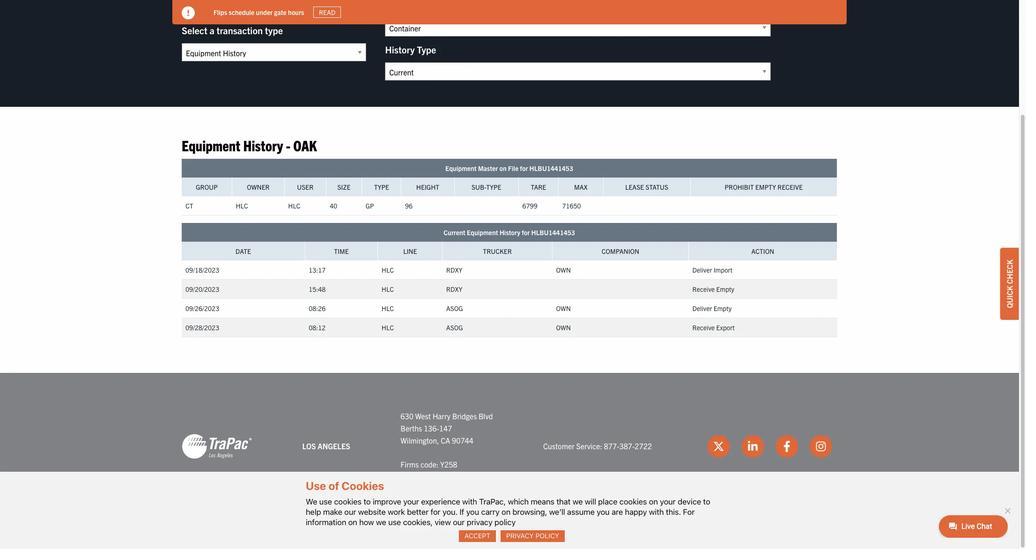 Task type: locate. For each thing, give the bounding box(es) containing it.
2 vertical spatial own
[[557, 324, 571, 332]]

legal terms & privacy link
[[567, 531, 642, 539]]

equipment up trucker
[[467, 228, 498, 237]]

2 read link from the left
[[314, 6, 341, 18]]

equipment up sub-
[[446, 164, 477, 173]]

for down experience
[[431, 508, 441, 517]]

read for flips schedule under gate hours
[[319, 8, 336, 16]]

2 asog from the top
[[447, 324, 463, 332]]

cookies
[[334, 497, 362, 507], [620, 497, 647, 507]]

use down work
[[389, 518, 401, 527]]

empty right prohibit
[[756, 183, 777, 191]]

prohibit empty receive
[[725, 183, 803, 191]]

1 vertical spatial receive
[[693, 285, 715, 294]]

our right make
[[345, 508, 356, 517]]

for down 6799
[[522, 228, 530, 237]]

accept link
[[459, 531, 496, 542]]

use up make
[[320, 497, 332, 507]]

0 vertical spatial our
[[345, 508, 356, 517]]

los angeles image
[[182, 434, 252, 460]]

09/26/2023
[[186, 304, 219, 313]]

0 vertical spatial we
[[573, 497, 583, 507]]

empty up the "export" at bottom
[[714, 304, 732, 313]]

oak
[[294, 136, 317, 154]]

2 rdxy from the top
[[447, 285, 463, 294]]

own for receive export
[[557, 324, 571, 332]]

export
[[717, 324, 735, 332]]

0 horizontal spatial your
[[404, 497, 419, 507]]

0 vertical spatial with
[[463, 497, 478, 507]]

1 horizontal spatial with
[[650, 508, 664, 517]]

under
[[256, 8, 273, 16]]

own for deliver empty
[[557, 304, 571, 313]]

2 read from the left
[[319, 8, 336, 16]]

©
[[462, 531, 467, 539]]

1 your from the left
[[404, 497, 419, 507]]

harry
[[433, 412, 451, 421]]

1 deliver from the top
[[693, 266, 713, 274]]

read link for flips schedule under gate hours
[[314, 6, 341, 18]]

1 own from the top
[[557, 266, 571, 274]]

cookies up happy
[[620, 497, 647, 507]]

companion
[[602, 247, 640, 256]]

equipment
[[182, 136, 241, 154], [446, 164, 477, 173], [467, 228, 498, 237]]

on up all
[[349, 518, 358, 527]]

browsing,
[[513, 508, 548, 517]]

type
[[417, 44, 437, 55], [374, 183, 390, 191], [487, 183, 502, 191]]

1 vertical spatial deliver
[[693, 304, 713, 313]]

1 horizontal spatial use
[[389, 518, 401, 527]]

footer
[[0, 373, 1020, 549]]

group
[[196, 183, 218, 191]]

1 rdxy from the top
[[447, 266, 463, 274]]

0 vertical spatial receive
[[778, 183, 803, 191]]

& right terms
[[610, 531, 615, 539]]

your
[[404, 497, 419, 507], [661, 497, 676, 507]]

empty down import
[[717, 285, 735, 294]]

code: up 2704
[[421, 460, 439, 469]]

make
[[323, 508, 343, 517]]

1 vertical spatial asog
[[447, 324, 463, 332]]

1 to from the left
[[364, 497, 371, 507]]

2 vertical spatial empty
[[714, 304, 732, 313]]

lease status
[[626, 183, 669, 191]]

0 vertical spatial equipment
[[182, 136, 241, 154]]

0 vertical spatial rdxy
[[447, 266, 463, 274]]

1 horizontal spatial to
[[704, 497, 711, 507]]

equipment for equipment master on file for hlbu1441453
[[446, 164, 477, 173]]

2 horizontal spatial type
[[487, 183, 502, 191]]

improve
[[373, 497, 402, 507]]

ct
[[186, 202, 193, 210]]

0 vertical spatial use
[[320, 497, 332, 507]]

2 horizontal spatial history
[[500, 228, 521, 237]]

read
[[315, 8, 331, 16], [319, 8, 336, 16]]

you down place
[[597, 508, 610, 517]]

1 vertical spatial equipment
[[446, 164, 477, 173]]

1 vertical spatial use
[[389, 518, 401, 527]]

you right if
[[467, 508, 480, 517]]

2 own from the top
[[557, 304, 571, 313]]

0 vertical spatial asog
[[447, 304, 463, 313]]

0 horizontal spatial we
[[376, 518, 387, 527]]

3 own from the top
[[557, 324, 571, 332]]

blvd
[[479, 412, 493, 421]]

website
[[358, 508, 386, 517]]

safety
[[502, 531, 525, 539]]

deliver left import
[[693, 266, 713, 274]]

read link
[[309, 6, 337, 18], [314, 6, 341, 18]]

-
[[286, 136, 291, 154]]

happy
[[626, 508, 647, 517]]

1 asog from the top
[[447, 304, 463, 313]]

1 horizontal spatial cookies
[[620, 497, 647, 507]]

on left device on the bottom of page
[[650, 497, 658, 507]]

schedule
[[229, 8, 255, 16]]

& right safety at the bottom
[[527, 531, 531, 539]]

0 horizontal spatial you
[[467, 508, 480, 517]]

privacy down policy
[[507, 532, 534, 540]]

to right device on the bottom of page
[[704, 497, 711, 507]]

west
[[416, 412, 431, 421]]

all
[[353, 531, 364, 539]]

with up if
[[463, 497, 478, 507]]

deliver down receive empty
[[693, 304, 713, 313]]

of
[[329, 480, 339, 493]]

we up rights
[[376, 518, 387, 527]]

to up website
[[364, 497, 371, 507]]

trapac,
[[480, 497, 506, 507]]

trapac
[[424, 531, 448, 539]]

y258
[[441, 460, 458, 469]]

2023
[[469, 531, 484, 539]]

0 horizontal spatial use
[[320, 497, 332, 507]]

1 vertical spatial code:
[[416, 472, 434, 481]]

history
[[385, 44, 415, 55], [243, 136, 283, 154], [500, 228, 521, 237]]

1 read from the left
[[315, 8, 331, 16]]

own for deliver import
[[557, 266, 571, 274]]

1 read link from the left
[[309, 6, 337, 18]]

lfd
[[249, 8, 261, 16]]

on up policy
[[502, 508, 511, 517]]

0 horizontal spatial our
[[345, 508, 356, 517]]

0 vertical spatial empty
[[756, 183, 777, 191]]

deliver empty
[[693, 304, 732, 313]]

2 vertical spatial receive
[[693, 324, 715, 332]]

receive
[[778, 183, 803, 191], [693, 285, 715, 294], [693, 324, 715, 332]]

trapac.com lfd & demurrage
[[214, 8, 300, 16]]

our down if
[[453, 518, 465, 527]]

1 horizontal spatial privacy
[[616, 531, 642, 539]]

rdxy for 15:48
[[447, 285, 463, 294]]

40
[[330, 202, 338, 210]]

0 vertical spatial deliver
[[693, 266, 713, 274]]

trapac.com
[[214, 8, 247, 16]]

09/18/2023
[[186, 266, 219, 274]]

1 vertical spatial empty
[[717, 285, 735, 294]]

quick
[[1006, 286, 1015, 308]]

1 horizontal spatial history
[[385, 44, 415, 55]]

wilmington,
[[401, 436, 439, 445]]

630
[[401, 412, 414, 421]]

2 deliver from the top
[[693, 304, 713, 313]]

we up 'assume'
[[573, 497, 583, 507]]

2 you from the left
[[597, 508, 610, 517]]

your up this.
[[661, 497, 676, 507]]

1 vertical spatial with
[[650, 508, 664, 517]]

los
[[303, 442, 316, 451]]

empty for receive
[[717, 285, 735, 294]]

2 vertical spatial for
[[431, 508, 441, 517]]

0 horizontal spatial to
[[364, 497, 371, 507]]

asog
[[447, 304, 463, 313], [447, 324, 463, 332]]

own
[[557, 266, 571, 274], [557, 304, 571, 313], [557, 324, 571, 332]]

privacy down happy
[[616, 531, 642, 539]]

our
[[345, 508, 356, 517], [453, 518, 465, 527]]

1 horizontal spatial you
[[597, 508, 610, 517]]

we
[[306, 497, 318, 507]]

2 cookies from the left
[[620, 497, 647, 507]]

equipment up group
[[182, 136, 241, 154]]

for right file
[[520, 164, 528, 173]]

rdxy
[[447, 266, 463, 274], [447, 285, 463, 294]]

& right lfd
[[262, 8, 267, 16]]

date
[[236, 247, 251, 256]]

code: right the port
[[416, 472, 434, 481]]

hlc for 08:12
[[382, 324, 394, 332]]

assume
[[568, 508, 595, 517]]

equipment master on file for hlbu1441453
[[446, 164, 574, 173]]

if
[[460, 508, 465, 517]]

for
[[684, 508, 695, 517]]

147
[[440, 424, 452, 433]]

1 vertical spatial our
[[453, 518, 465, 527]]

hlbu1441453 down 71650
[[532, 228, 575, 237]]

hlbu1441453 up the tare
[[530, 164, 574, 173]]

empty
[[756, 183, 777, 191], [717, 285, 735, 294], [714, 304, 732, 313]]

cookies up make
[[334, 497, 362, 507]]

1 horizontal spatial your
[[661, 497, 676, 507]]

&
[[262, 8, 267, 16], [527, 531, 531, 539], [610, 531, 615, 539]]

1 cookies from the left
[[334, 497, 362, 507]]

hlc
[[236, 202, 248, 210], [288, 202, 301, 210], [382, 266, 394, 274], [382, 285, 394, 294], [382, 304, 394, 313], [382, 324, 394, 332]]

71650
[[563, 202, 581, 210]]

1 vertical spatial history
[[243, 136, 283, 154]]

on
[[500, 164, 507, 173], [650, 497, 658, 507], [502, 508, 511, 517], [349, 518, 358, 527]]

1 horizontal spatial type
[[417, 44, 437, 55]]

your up 'better'
[[404, 497, 419, 507]]

1 vertical spatial own
[[557, 304, 571, 313]]

0 vertical spatial own
[[557, 266, 571, 274]]

hlbu1441453
[[530, 164, 574, 173], [532, 228, 575, 237]]

with left this.
[[650, 508, 664, 517]]

receive for receive empty
[[693, 285, 715, 294]]

0 vertical spatial history
[[385, 44, 415, 55]]

information
[[306, 518, 347, 527]]

line
[[404, 247, 417, 256]]

transaction
[[217, 24, 263, 36]]

08:26
[[309, 304, 326, 313]]

0 horizontal spatial cookies
[[334, 497, 362, 507]]

1 vertical spatial rdxy
[[447, 285, 463, 294]]

type for sub-type
[[487, 183, 502, 191]]

action
[[752, 247, 775, 256]]

on left file
[[500, 164, 507, 173]]

device
[[678, 497, 702, 507]]

deliver
[[693, 266, 713, 274], [693, 304, 713, 313]]



Task type: vqa. For each thing, say whether or not it's contained in the screenshot.
SAFETY & SECURITY | LEGAL TERMS & PRIVACY
yes



Task type: describe. For each thing, give the bounding box(es) containing it.
better
[[407, 508, 429, 517]]

select a transaction type
[[182, 24, 283, 36]]

96
[[405, 202, 413, 210]]

136-
[[424, 424, 440, 433]]

footer containing 630 west harry bridges blvd
[[0, 373, 1020, 549]]

empty for deliver
[[714, 304, 732, 313]]

1 horizontal spatial &
[[527, 531, 531, 539]]

experience
[[421, 497, 461, 507]]

history type
[[385, 44, 437, 55]]

we'll
[[550, 508, 566, 517]]

type for history type
[[417, 44, 437, 55]]

0 horizontal spatial &
[[262, 8, 267, 16]]

customer
[[544, 442, 575, 451]]

safety & security link
[[502, 531, 562, 539]]

2 your from the left
[[661, 497, 676, 507]]

1 horizontal spatial we
[[573, 497, 583, 507]]

1 you from the left
[[467, 508, 480, 517]]

asog for 08:26
[[447, 304, 463, 313]]

los angeles
[[303, 442, 351, 451]]

height
[[417, 183, 440, 191]]

import
[[714, 266, 733, 274]]

flips schedule under gate hours
[[214, 8, 304, 16]]

flips
[[214, 8, 227, 16]]

privacy policy
[[507, 532, 560, 540]]

equipment for equipment history - oak
[[182, 136, 241, 154]]

asog for 08:12
[[447, 324, 463, 332]]

09/20/2023
[[186, 285, 219, 294]]

2704
[[436, 472, 453, 481]]

hlc for 08:26
[[382, 304, 394, 313]]

hlc for hlc
[[288, 202, 301, 210]]

firms code:  y258 port code:  2704
[[401, 460, 458, 481]]

2 horizontal spatial &
[[610, 531, 615, 539]]

0 vertical spatial hlbu1441453
[[530, 164, 574, 173]]

deliver for deliver empty
[[693, 304, 713, 313]]

lease
[[626, 183, 645, 191]]

2 to from the left
[[704, 497, 711, 507]]

2 vertical spatial history
[[500, 228, 521, 237]]

this.
[[666, 508, 682, 517]]

prohibit
[[725, 183, 755, 191]]

no image
[[1004, 506, 1013, 515]]

bridges
[[453, 412, 477, 421]]

a
[[210, 24, 215, 36]]

0 vertical spatial code:
[[421, 460, 439, 469]]

port
[[401, 472, 414, 481]]

quick check link
[[1001, 248, 1020, 320]]

master
[[478, 164, 498, 173]]

that
[[557, 497, 571, 507]]

demurrage
[[268, 8, 300, 16]]

receive for receive export
[[693, 324, 715, 332]]

privacy policy link
[[501, 531, 565, 542]]

legal
[[567, 531, 586, 539]]

387-
[[620, 442, 635, 451]]

hours
[[288, 8, 304, 16]]

1 vertical spatial we
[[376, 518, 387, 527]]

llc
[[449, 531, 460, 539]]

sub-
[[472, 183, 487, 191]]

max
[[575, 183, 588, 191]]

hlc for 13:17
[[382, 266, 394, 274]]

1 horizontal spatial our
[[453, 518, 465, 527]]

receive export
[[693, 324, 735, 332]]

firms
[[401, 460, 419, 469]]

customer service: 877-387-2722
[[544, 442, 653, 451]]

read for trapac.com lfd & demurrage
[[315, 8, 331, 16]]

0 horizontal spatial privacy
[[507, 532, 534, 540]]

user
[[297, 183, 314, 191]]

empty for prohibit
[[756, 183, 777, 191]]

privacy
[[467, 518, 493, 527]]

0 horizontal spatial with
[[463, 497, 478, 507]]

quick check
[[1006, 260, 1015, 308]]

sub-type
[[472, 183, 502, 191]]

time
[[334, 247, 349, 256]]

tare
[[531, 183, 547, 191]]

privacy inside "footer"
[[616, 531, 642, 539]]

place
[[599, 497, 618, 507]]

0 horizontal spatial type
[[374, 183, 390, 191]]

type
[[265, 24, 283, 36]]

deliver import
[[693, 266, 733, 274]]

current
[[444, 228, 466, 237]]

how
[[360, 518, 374, 527]]

0 vertical spatial for
[[520, 164, 528, 173]]

deliver for deliver import
[[693, 266, 713, 274]]

08:12
[[309, 324, 326, 332]]

15:48
[[309, 285, 326, 294]]

policy
[[536, 532, 560, 540]]

file
[[508, 164, 519, 173]]

rdxy for 13:17
[[447, 266, 463, 274]]

berths
[[401, 424, 422, 433]]

use of cookies we use cookies to improve your experience with trapac, which means that we will place cookies on your device to help make our website work better for you. if you carry on browsing, we'll assume you are happy with this. for information on how we use cookies, view our privacy policy
[[306, 480, 711, 527]]

angeles
[[318, 442, 351, 451]]

service:
[[577, 442, 603, 451]]

for inside use of cookies we use cookies to improve your experience with trapac, which means that we will place cookies on your device to help make our website work better for you. if you carry on browsing, we'll assume you are happy with this. for information on how we use cookies, view our privacy policy
[[431, 508, 441, 517]]

1 vertical spatial hlbu1441453
[[532, 228, 575, 237]]

09/28/2023
[[186, 324, 219, 332]]

|
[[564, 531, 566, 539]]

hlc for 15:48
[[382, 285, 394, 294]]

rights
[[365, 531, 388, 539]]

help
[[306, 508, 321, 517]]

view
[[435, 518, 451, 527]]

630 west harry bridges blvd berths 136-147 wilmington, ca 90744
[[401, 412, 493, 445]]

accept
[[465, 532, 491, 540]]

size
[[338, 183, 351, 191]]

cookies
[[342, 480, 384, 493]]

ca
[[441, 436, 451, 445]]

you.
[[443, 508, 458, 517]]

cookies,
[[403, 518, 433, 527]]

carry
[[482, 508, 500, 517]]

solid image
[[182, 7, 195, 20]]

2 vertical spatial equipment
[[467, 228, 498, 237]]

read link for trapac.com lfd & demurrage
[[309, 6, 337, 18]]

select
[[182, 24, 208, 36]]

current equipment history for hlbu1441453
[[444, 228, 575, 237]]

13:17
[[309, 266, 326, 274]]

1 vertical spatial for
[[522, 228, 530, 237]]

0 horizontal spatial history
[[243, 136, 283, 154]]

security
[[533, 531, 562, 539]]

will
[[585, 497, 597, 507]]



